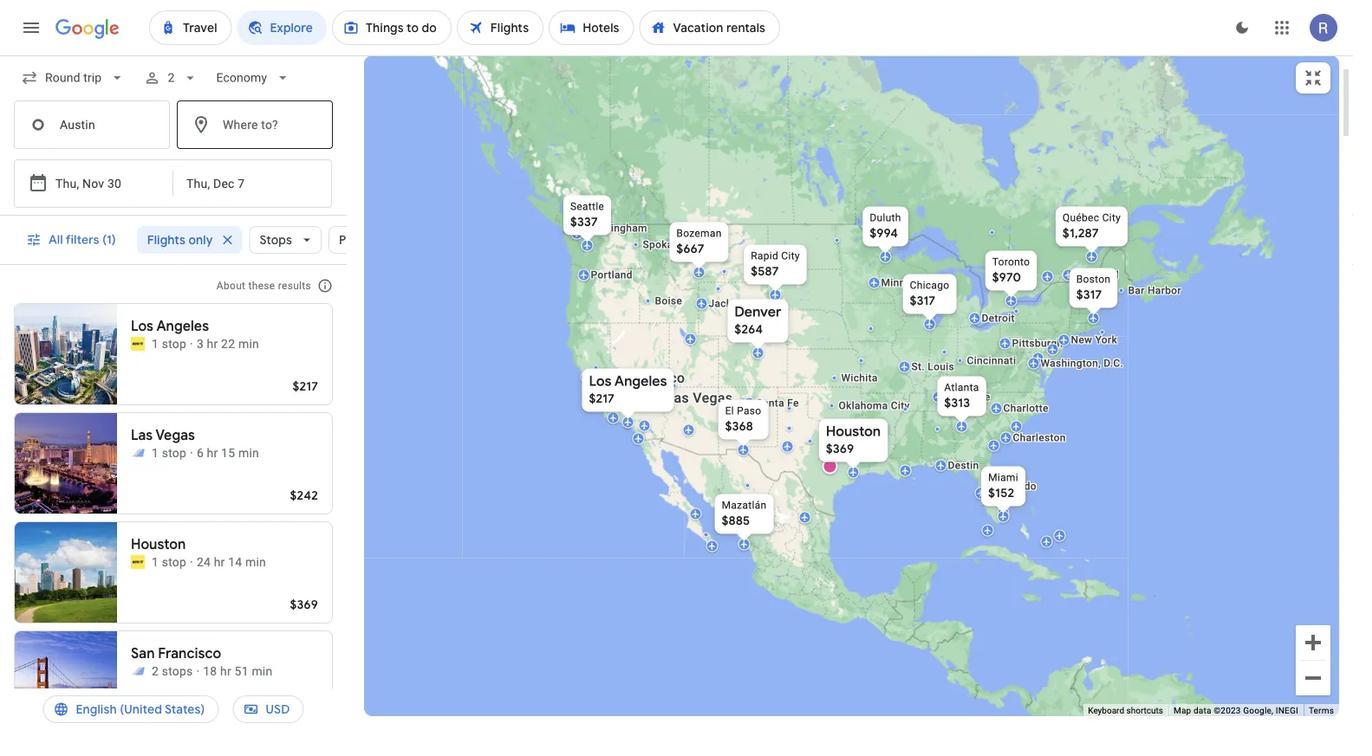 Task type: locate. For each thing, give the bounding box(es) containing it.
mazatlán $885
[[722, 500, 767, 529]]

las
[[666, 390, 689, 407], [131, 427, 153, 445]]

san francisco up stops
[[131, 645, 221, 663]]

angeles
[[156, 318, 209, 336], [615, 373, 667, 391]]

angeles up 217 us dollars text field
[[615, 373, 667, 391]]

0 horizontal spatial san francisco
[[131, 645, 221, 663]]

$217
[[293, 379, 318, 394], [589, 391, 615, 407]]

terms
[[1309, 706, 1334, 717]]

0 vertical spatial los
[[131, 318, 153, 336]]

0 vertical spatial stop
[[162, 337, 186, 351]]

1 vertical spatial 369 us dollars text field
[[290, 597, 318, 613]]

1 stop left 6
[[152, 446, 186, 460]]

rapid city $587
[[751, 250, 800, 280]]

1 vertical spatial angeles
[[615, 373, 667, 391]]

1 stop
[[152, 337, 186, 351], [152, 446, 186, 460], [152, 555, 186, 570]]

1 vertical spatial francisco
[[158, 645, 221, 663]]

francisco down boise
[[622, 370, 685, 387]]

santa
[[756, 397, 784, 410]]

los inside los angeles $217
[[589, 373, 612, 391]]

0 horizontal spatial las
[[131, 427, 153, 445]]

inegi
[[1276, 706, 1299, 717]]

min for houston
[[245, 555, 266, 570]]

1 stop down los angeles
[[152, 337, 186, 351]]

english (united states) button
[[43, 689, 219, 731]]

1
[[152, 337, 159, 351], [152, 446, 159, 460], [152, 555, 159, 570]]

2 1 stop from the top
[[152, 446, 186, 460]]

$317 for chicago $317
[[910, 293, 936, 309]]

1 horizontal spatial 317 us dollars text field
[[1077, 287, 1102, 303]]

None field
[[14, 62, 133, 94], [209, 62, 298, 94], [14, 62, 133, 94], [209, 62, 298, 94]]

0 vertical spatial las vegas
[[666, 390, 733, 407]]

city right québec
[[1102, 212, 1121, 224]]

$885
[[722, 514, 750, 529]]

2 horizontal spatial city
[[1102, 212, 1121, 224]]

317 us dollars text field for chicago $317
[[910, 293, 936, 309]]

houston
[[826, 423, 881, 441], [131, 536, 186, 554]]

new york
[[1071, 334, 1118, 346]]

22
[[221, 337, 235, 351]]

Where to? text field
[[177, 101, 333, 149]]

change appearance image
[[1222, 7, 1263, 49]]

1 1 stop from the top
[[152, 337, 186, 351]]

$369
[[826, 442, 854, 457], [290, 597, 318, 613]]

spirit image for los angeles
[[131, 337, 145, 351]]

1 vertical spatial $369
[[290, 597, 318, 613]]

states)
[[165, 702, 205, 718]]

las vegas up $368
[[666, 390, 733, 407]]

$317
[[1077, 287, 1102, 303], [910, 293, 936, 309]]

all filters (1) button
[[16, 219, 130, 261]]

city right the rapid
[[781, 250, 800, 262]]

frontier, allegiant, and spirit image
[[131, 665, 145, 679]]

hr right the 24
[[214, 555, 225, 570]]

1 horizontal spatial vegas
[[693, 390, 733, 407]]

1 left the 24
[[152, 555, 159, 570]]

1 vertical spatial san
[[131, 645, 155, 663]]

1 horizontal spatial 2
[[168, 71, 175, 85]]

2 button
[[136, 57, 206, 99]]

2 1 from the top
[[152, 446, 159, 460]]

las left the el
[[666, 390, 689, 407]]

$317 inside boston $317
[[1077, 287, 1102, 303]]

1 horizontal spatial angeles
[[615, 373, 667, 391]]

0 vertical spatial city
[[1102, 212, 1121, 224]]

1 spirit image from the top
[[131, 337, 145, 351]]

hr right "3"
[[207, 337, 218, 351]]

$317 inside chicago $317
[[910, 293, 936, 309]]

angeles for los angeles
[[156, 318, 209, 336]]

0 vertical spatial las
[[666, 390, 689, 407]]

369 US dollars text field
[[826, 442, 854, 457], [290, 597, 318, 613]]

st.
[[912, 361, 925, 373]]

bozeman $667
[[677, 228, 722, 257]]

stop down los angeles
[[162, 337, 186, 351]]

stop left the 24
[[162, 555, 186, 570]]

min for los angeles
[[238, 337, 259, 351]]

2 vertical spatial 1
[[152, 555, 159, 570]]

angeles for los angeles $217
[[615, 373, 667, 391]]

0 vertical spatial san francisco
[[594, 370, 685, 387]]

1 down los angeles
[[152, 337, 159, 351]]

denver $264
[[735, 303, 782, 338]]

1 horizontal spatial 369 us dollars text field
[[826, 442, 854, 457]]

$970
[[992, 270, 1021, 286]]

1 horizontal spatial $369
[[826, 442, 854, 457]]

usd button
[[233, 689, 304, 731]]

las up delta and spirit image
[[131, 427, 153, 445]]

18 hr 51 min
[[203, 665, 273, 679]]

$317 down boston
[[1077, 287, 1102, 303]]

None text field
[[14, 101, 170, 149]]

0 horizontal spatial angeles
[[156, 318, 209, 336]]

miami
[[988, 472, 1019, 484]]

1 stop left the 24
[[152, 555, 186, 570]]

1 stop from the top
[[162, 337, 186, 351]]

hr right 6
[[207, 446, 218, 460]]

hr for los angeles
[[207, 337, 218, 351]]

2 vertical spatial 1 stop
[[152, 555, 186, 570]]

1 vertical spatial vegas
[[156, 427, 195, 445]]

317 us dollars text field down boston
[[1077, 287, 1102, 303]]

stop left 6
[[162, 446, 186, 460]]

368 US dollars text field
[[725, 419, 753, 435]]

washington,
[[1041, 358, 1101, 370]]

0 horizontal spatial houston
[[131, 536, 186, 554]]

mazatlán
[[722, 500, 767, 512]]

francisco up stops
[[158, 645, 221, 663]]

1 horizontal spatial city
[[891, 400, 910, 412]]

317 US dollars text field
[[1077, 287, 1102, 303], [910, 293, 936, 309]]

0 horizontal spatial los
[[131, 318, 153, 336]]

angeles inside los angeles $217
[[615, 373, 667, 391]]

3 1 stop from the top
[[152, 555, 186, 570]]

miami $152
[[988, 472, 1019, 502]]

min
[[238, 337, 259, 351], [238, 446, 259, 460], [245, 555, 266, 570], [252, 665, 273, 679]]

city inside rapid city $587
[[781, 250, 800, 262]]

houston for houston
[[131, 536, 186, 554]]

city
[[1102, 212, 1121, 224], [781, 250, 800, 262], [891, 400, 910, 412]]

$368
[[725, 419, 753, 435]]

2 stop from the top
[[162, 446, 186, 460]]

san francisco up 217 us dollars text field
[[594, 370, 685, 387]]

seattle $337
[[570, 201, 604, 230]]

0 vertical spatial houston
[[826, 423, 881, 441]]

bar harbor
[[1128, 285, 1181, 297]]

english
[[76, 702, 117, 718]]

stop for angeles
[[162, 337, 186, 351]]

las vegas inside map region
[[666, 390, 733, 407]]

view smaller map image
[[1303, 68, 1324, 88]]

1287 US dollars text field
[[1063, 226, 1099, 241]]

hr
[[207, 337, 218, 351], [207, 446, 218, 460], [214, 555, 225, 570], [220, 665, 231, 679]]

1 horizontal spatial las
[[666, 390, 689, 407]]

las vegas up delta and spirit image
[[131, 427, 195, 445]]

spirit image for houston
[[131, 556, 145, 570]]

1 vertical spatial city
[[781, 250, 800, 262]]

these
[[248, 280, 275, 292]]

0 horizontal spatial city
[[781, 250, 800, 262]]

317 us dollars text field down chicago
[[910, 293, 936, 309]]

san francisco
[[594, 370, 685, 387], [131, 645, 221, 663]]

1 horizontal spatial los
[[589, 373, 612, 391]]

1 horizontal spatial las vegas
[[666, 390, 733, 407]]

1 vertical spatial 1
[[152, 446, 159, 460]]

1 right delta and spirit image
[[152, 446, 159, 460]]

3
[[197, 337, 204, 351]]

$667
[[677, 241, 704, 257]]

2 for 2
[[168, 71, 175, 85]]

angeles up "3"
[[156, 318, 209, 336]]

d.c.
[[1104, 358, 1124, 370]]

1 vertical spatial stop
[[162, 446, 186, 460]]

spirit image left the 24
[[131, 556, 145, 570]]

city right oklahoma
[[891, 400, 910, 412]]

stop
[[162, 337, 186, 351], [162, 446, 186, 460], [162, 555, 186, 570]]

spirit image
[[131, 337, 145, 351], [131, 556, 145, 570]]

denver
[[735, 303, 782, 321]]

337 US dollars text field
[[570, 215, 598, 230]]

$264
[[735, 322, 763, 338]]

bozeman
[[677, 228, 722, 240]]

1 for vegas
[[152, 446, 159, 460]]

0 vertical spatial san
[[594, 370, 619, 387]]

1 horizontal spatial houston
[[826, 423, 881, 441]]

0 vertical spatial francisco
[[622, 370, 685, 387]]

1 horizontal spatial francisco
[[622, 370, 685, 387]]

$317 down chicago
[[910, 293, 936, 309]]

0 vertical spatial 1 stop
[[152, 337, 186, 351]]

francisco
[[622, 370, 685, 387], [158, 645, 221, 663]]

rapid
[[751, 250, 779, 262]]

0 vertical spatial $369
[[826, 442, 854, 457]]

filters form
[[0, 55, 347, 216]]

vegas inside map region
[[693, 390, 733, 407]]

667 US dollars text field
[[677, 241, 704, 257]]

harbor
[[1148, 285, 1181, 297]]

los for los angeles
[[131, 318, 153, 336]]

0 vertical spatial 369 us dollars text field
[[826, 442, 854, 457]]

51
[[235, 665, 249, 679]]

about these results image
[[304, 265, 346, 307]]

min right 14
[[245, 555, 266, 570]]

1 vertical spatial las
[[131, 427, 153, 445]]

destin
[[948, 460, 979, 472]]

2 stops
[[152, 665, 193, 679]]

1 1 from the top
[[152, 337, 159, 351]]

 image
[[196, 663, 200, 681]]

san up 217 us dollars text field
[[594, 370, 619, 387]]

keyboard shortcuts button
[[1088, 705, 1163, 717]]

0 horizontal spatial francisco
[[158, 645, 221, 663]]

spirit image down los angeles
[[131, 337, 145, 351]]

Departure text field
[[55, 160, 135, 207]]

1 vertical spatial los
[[589, 373, 612, 391]]

©2023
[[1214, 706, 1241, 717]]

$152
[[988, 486, 1015, 502]]

all filters (1)
[[49, 232, 116, 248]]

0 horizontal spatial $369
[[290, 597, 318, 613]]

santa fe
[[756, 397, 799, 410]]

$242
[[290, 488, 318, 504]]

994 US dollars text field
[[870, 226, 898, 241]]

0 horizontal spatial las vegas
[[131, 427, 195, 445]]

0 horizontal spatial 317 us dollars text field
[[910, 293, 936, 309]]

2 spirit image from the top
[[131, 556, 145, 570]]

city inside québec city $1,287
[[1102, 212, 1121, 224]]

18
[[203, 665, 217, 679]]

24 hr 14 min
[[197, 555, 266, 570]]

0 horizontal spatial 2
[[152, 665, 159, 679]]

(united
[[120, 702, 162, 718]]

$346
[[290, 707, 318, 722]]

québec
[[1063, 212, 1100, 224]]

york
[[1095, 334, 1118, 346]]

seattle
[[570, 201, 604, 213]]

dallas
[[847, 432, 877, 444]]

0 vertical spatial spirit image
[[131, 337, 145, 351]]

0 vertical spatial 1
[[152, 337, 159, 351]]

houston inside map region
[[826, 423, 881, 441]]

0 horizontal spatial $217
[[293, 379, 318, 394]]

1 vertical spatial 2
[[152, 665, 159, 679]]

0 vertical spatial vegas
[[693, 390, 733, 407]]

stop for vegas
[[162, 446, 186, 460]]

min right 22
[[238, 337, 259, 351]]

1 horizontal spatial $317
[[1077, 287, 1102, 303]]

1 vertical spatial 1 stop
[[152, 446, 186, 460]]

2 inside popup button
[[168, 71, 175, 85]]

filters
[[66, 232, 99, 248]]

san up frontier, allegiant, and spirit icon
[[131, 645, 155, 663]]

0 vertical spatial angeles
[[156, 318, 209, 336]]

587 US dollars text field
[[751, 264, 779, 280]]

1 horizontal spatial san
[[594, 370, 619, 387]]

los for los angeles $217
[[589, 373, 612, 391]]

1 horizontal spatial $217
[[589, 391, 615, 407]]

min right '15'
[[238, 446, 259, 460]]

2 vertical spatial stop
[[162, 555, 186, 570]]

0 vertical spatial 2
[[168, 71, 175, 85]]

vegas
[[693, 390, 733, 407], [156, 427, 195, 445]]

3 stop from the top
[[162, 555, 186, 570]]

houston $369
[[826, 423, 881, 457]]

1 vertical spatial spirit image
[[131, 556, 145, 570]]

0 horizontal spatial $317
[[910, 293, 936, 309]]

0 horizontal spatial san
[[131, 645, 155, 663]]

1 vertical spatial houston
[[131, 536, 186, 554]]

6 hr 15 min
[[197, 446, 259, 460]]

flights only
[[147, 232, 213, 248]]

washington, d.c.
[[1041, 358, 1124, 370]]

1 horizontal spatial san francisco
[[594, 370, 685, 387]]



Task type: describe. For each thing, give the bounding box(es) containing it.
jackson
[[709, 298, 750, 310]]

cincinnati
[[967, 355, 1016, 367]]

min for las vegas
[[238, 446, 259, 460]]

boise
[[655, 295, 682, 307]]

970 US dollars text field
[[992, 270, 1021, 286]]

main menu image
[[21, 17, 42, 38]]

st. louis
[[912, 361, 955, 373]]

stops
[[162, 665, 193, 679]]

317 us dollars text field for boston $317
[[1077, 287, 1102, 303]]

217 US dollars text field
[[293, 379, 318, 394]]

charleston
[[1013, 432, 1066, 444]]

3 1 from the top
[[152, 555, 159, 570]]

map data ©2023 google, inegi
[[1174, 706, 1299, 717]]

min right 51
[[252, 665, 273, 679]]

francisco inside map region
[[622, 370, 685, 387]]

3 hr 22 min
[[197, 337, 259, 351]]

0 horizontal spatial 369 us dollars text field
[[290, 597, 318, 613]]

14
[[228, 555, 242, 570]]

houston for houston $369
[[826, 423, 881, 441]]

el
[[725, 405, 734, 417]]

242 US dollars text field
[[290, 488, 318, 504]]

$317 for boston $317
[[1077, 287, 1102, 303]]

hr for las vegas
[[207, 446, 218, 460]]

1 stop for vegas
[[152, 446, 186, 460]]

bar
[[1128, 285, 1145, 297]]

369 us dollars text field inside map region
[[826, 442, 854, 457]]

pittsburgh
[[1012, 338, 1063, 350]]

346 US dollars text field
[[290, 707, 318, 722]]

san francisco inside map region
[[594, 370, 685, 387]]

paso
[[737, 405, 762, 417]]

duluth
[[870, 212, 901, 224]]

217 US dollars text field
[[589, 391, 615, 407]]

$217 inside los angeles $217
[[589, 391, 615, 407]]

bellingham
[[593, 222, 647, 235]]

results
[[278, 280, 311, 292]]

hr right 18
[[220, 665, 231, 679]]

$994
[[870, 226, 898, 241]]

data
[[1194, 706, 1212, 717]]

hr for houston
[[214, 555, 225, 570]]

spokane
[[643, 239, 685, 251]]

about
[[217, 280, 246, 292]]

price button
[[329, 219, 398, 261]]

152 US dollars text field
[[988, 486, 1015, 502]]

stops button
[[249, 219, 322, 261]]

oklahoma
[[839, 400, 888, 412]]

city for $1,287
[[1102, 212, 1121, 224]]

264 US dollars text field
[[735, 322, 763, 338]]

$1,287
[[1063, 226, 1099, 241]]

el paso $368
[[725, 405, 762, 435]]

1 stop for angeles
[[152, 337, 186, 351]]

1 for angeles
[[152, 337, 159, 351]]

orlando
[[998, 481, 1037, 493]]

313 US dollars text field
[[944, 396, 970, 411]]

keyboard shortcuts
[[1088, 706, 1163, 717]]

charlotte
[[1003, 403, 1049, 415]]

about these results
[[217, 280, 311, 292]]

$313
[[944, 396, 970, 411]]

price
[[339, 232, 368, 248]]

2 vertical spatial city
[[891, 400, 910, 412]]

2 for 2 stops
[[152, 665, 159, 679]]

885 US dollars text field
[[722, 514, 750, 529]]

stops
[[260, 232, 292, 248]]

city for $587
[[781, 250, 800, 262]]

loading results progress bar
[[0, 55, 1353, 59]]

duluth $994
[[870, 212, 901, 241]]

fe
[[787, 397, 799, 410]]

minneapolis
[[881, 277, 941, 289]]

flights only button
[[137, 219, 242, 261]]

$369 inside 'houston $369'
[[826, 442, 854, 457]]

Return text field
[[186, 160, 273, 207]]

keyboard
[[1088, 706, 1124, 717]]

6
[[197, 446, 204, 460]]

english (united states)
[[76, 702, 205, 718]]

$337
[[570, 215, 598, 230]]

boston $317
[[1077, 274, 1111, 303]]

los angeles $217
[[589, 373, 667, 407]]

usd
[[266, 702, 290, 718]]

oklahoma city
[[839, 400, 910, 412]]

24
[[197, 555, 211, 570]]

chicago $317
[[910, 280, 950, 309]]

toronto
[[992, 256, 1030, 268]]

map
[[1174, 706, 1191, 717]]

los angeles
[[131, 318, 209, 336]]

only
[[189, 232, 213, 248]]

nashville
[[945, 391, 991, 404]]

1 vertical spatial san francisco
[[131, 645, 221, 663]]

google,
[[1243, 706, 1274, 717]]

louis
[[928, 361, 955, 373]]

(1)
[[102, 232, 116, 248]]

0 horizontal spatial vegas
[[156, 427, 195, 445]]

san inside map region
[[594, 370, 619, 387]]

new
[[1071, 334, 1093, 346]]

chicago
[[910, 280, 950, 292]]

montreal
[[1075, 269, 1119, 281]]

québec city $1,287
[[1063, 212, 1121, 241]]

las inside map region
[[666, 390, 689, 407]]

wichita
[[841, 372, 878, 384]]

toronto $970
[[992, 256, 1030, 286]]

delta and spirit image
[[131, 446, 145, 460]]

map region
[[241, 0, 1350, 731]]

atlanta $313
[[944, 382, 979, 411]]

1 vertical spatial las vegas
[[131, 427, 195, 445]]



Task type: vqa. For each thing, say whether or not it's contained in the screenshot.


